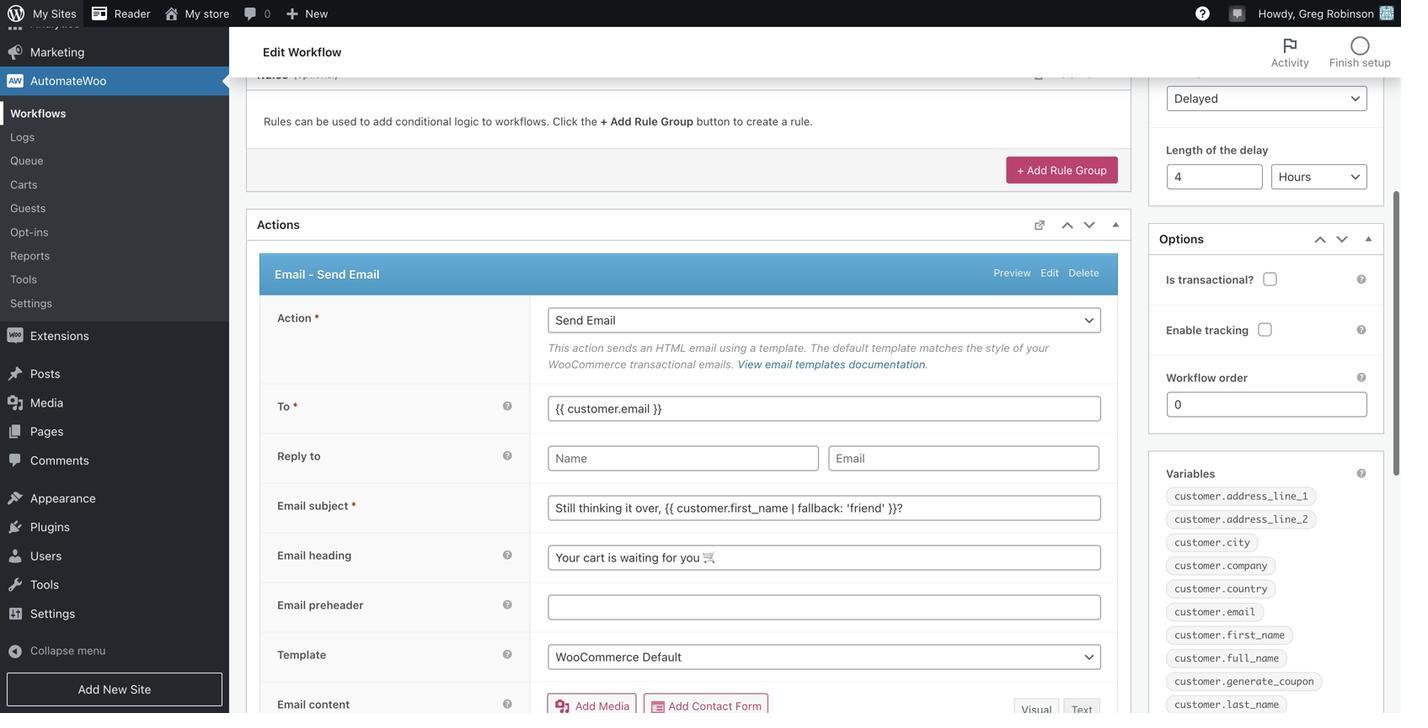 Task type: describe. For each thing, give the bounding box(es) containing it.
new inside the toolbar navigation
[[306, 7, 328, 20]]

subject
[[309, 500, 348, 512]]

.
[[926, 358, 929, 371]]

2 tools link from the top
[[0, 571, 229, 600]]

customer pause period (days)
[[264, 7, 425, 19]]

setup
[[1363, 56, 1392, 69]]

media link
[[0, 389, 229, 418]]

a inside this action sends an html email using a template. the default template matches the style of your woocommerce transactional emails.
[[750, 342, 756, 354]]

is transactional?
[[1167, 273, 1257, 286]]

-
[[309, 267, 314, 281]]

my sites
[[33, 7, 77, 20]]

documentation
[[849, 358, 926, 371]]

to left add
[[360, 115, 370, 127]]

customer.first_name
[[1175, 630, 1286, 642]]

my sites link
[[0, 0, 83, 27]]

queue link
[[0, 149, 229, 173]]

menu
[[77, 645, 106, 657]]

0
[[264, 7, 271, 20]]

delay
[[1240, 144, 1269, 156]]

action *
[[277, 312, 320, 324]]

content
[[309, 699, 350, 711]]

rules for rules (optional)
[[257, 67, 289, 81]]

Name text field
[[548, 446, 819, 471]]

actions
[[257, 218, 300, 232]]

email preheader
[[277, 599, 364, 612]]

reply to
[[277, 450, 321, 463]]

collapse
[[30, 645, 74, 657]]

notification image
[[1231, 6, 1245, 19]]

email - send email
[[275, 267, 380, 281]]

the
[[810, 342, 830, 354]]

2 vertical spatial *
[[351, 500, 357, 512]]

0 horizontal spatial the
[[581, 115, 598, 127]]

pages
[[30, 425, 64, 439]]

click
[[553, 115, 578, 127]]

comments link
[[0, 447, 229, 475]]

length
[[1167, 144, 1204, 156]]

options
[[1160, 232, 1204, 246]]

0 vertical spatial of
[[1206, 144, 1217, 156]]

enable
[[1167, 324, 1202, 337]]

default
[[833, 342, 869, 354]]

workflow order
[[1167, 372, 1248, 385]]

1 horizontal spatial email
[[765, 358, 792, 371]]

automatewoo
[[30, 74, 107, 88]]

email for email content
[[277, 699, 306, 711]]

conditional
[[396, 115, 452, 127]]

preheader
[[309, 599, 364, 612]]

rules for rules can be used to add conditional logic to workflows. click the + add rule group button to create a rule.
[[264, 115, 292, 127]]

workflows.
[[495, 115, 550, 127]]

delete link
[[1069, 267, 1100, 279]]

transactional
[[630, 358, 696, 371]]

used
[[332, 115, 357, 127]]

enable tracking
[[1167, 324, 1252, 337]]

create
[[747, 115, 779, 127]]

action
[[277, 312, 312, 324]]

0 vertical spatial settings
[[10, 297, 52, 310]]

using
[[720, 342, 747, 354]]

the inside this action sends an html email using a template. the default template matches the style of your woocommerce transactional emails.
[[967, 342, 983, 354]]

matches
[[920, 342, 963, 354]]

contact
[[692, 700, 733, 713]]

tracking
[[1205, 324, 1249, 337]]

transactional?
[[1179, 273, 1254, 286]]

be
[[316, 115, 329, 127]]

email for email heading
[[277, 549, 306, 562]]

pause
[[319, 7, 351, 19]]

email content
[[277, 699, 350, 711]]

1 tools link from the top
[[0, 268, 229, 292]]

edit for edit link
[[1041, 267, 1060, 279]]

button
[[697, 115, 730, 127]]

add inside "button"
[[1027, 164, 1048, 176]]

of inside this action sends an html email using a template. the default template matches the style of your woocommerce transactional emails.
[[1013, 342, 1024, 354]]

0 vertical spatial tools
[[10, 273, 37, 286]]

0 vertical spatial a
[[782, 115, 788, 127]]

comments
[[30, 454, 89, 468]]

carts
[[10, 178, 38, 191]]

woocommerce
[[548, 358, 627, 371]]

is
[[1167, 273, 1176, 286]]

customer.company
[[1175, 560, 1268, 572]]

* for action *
[[314, 312, 320, 324]]

collapse menu button
[[0, 638, 229, 667]]

email inside this action sends an html email using a template. the default template matches the style of your woocommerce transactional emails.
[[690, 342, 717, 354]]

finish setup button
[[1320, 27, 1402, 78]]

+ add rule group
[[1018, 164, 1108, 176]]

guests
[[10, 202, 46, 215]]

store
[[204, 7, 230, 20]]

add for add contact form
[[669, 700, 689, 713]]

logs
[[10, 131, 35, 143]]

2 settings link from the top
[[0, 600, 229, 629]]

rule.
[[791, 115, 813, 127]]

sends
[[607, 342, 638, 354]]

add new site link
[[7, 673, 223, 707]]

rule inside + add rule group "button"
[[1051, 164, 1073, 176]]

to right reply
[[310, 450, 321, 463]]

email for email subject *
[[277, 500, 306, 512]]

can
[[295, 115, 313, 127]]

toolbar navigation
[[0, 0, 1402, 30]]

email right send
[[349, 267, 380, 281]]

to
[[277, 400, 290, 413]]

customer.last_name
[[1175, 699, 1280, 712]]

site
[[130, 683, 151, 697]]

delete
[[1069, 267, 1100, 279]]

edit for edit workflow
[[263, 45, 285, 59]]



Task type: vqa. For each thing, say whether or not it's contained in the screenshot.
the store to the left
no



Task type: locate. For each thing, give the bounding box(es) containing it.
1 horizontal spatial of
[[1206, 144, 1217, 156]]

1 horizontal spatial a
[[782, 115, 788, 127]]

template.
[[759, 342, 807, 354]]

the right click
[[581, 115, 598, 127]]

workflows
[[10, 107, 66, 120]]

None text field
[[548, 546, 1102, 571]]

0 vertical spatial rules
[[257, 67, 289, 81]]

0 vertical spatial workflow
[[288, 45, 342, 59]]

to left create at the right top of page
[[733, 115, 744, 127]]

1 vertical spatial settings
[[30, 607, 75, 621]]

reports
[[10, 249, 50, 262]]

html
[[656, 342, 687, 354]]

rules down edit workflow
[[257, 67, 289, 81]]

analytics
[[30, 16, 80, 30]]

E.g. {{ customer.email }}, admin@example.org --notracking text field
[[548, 396, 1102, 422]]

email subject *
[[277, 500, 357, 512]]

action
[[573, 342, 604, 354]]

* right action
[[314, 312, 320, 324]]

ins
[[34, 226, 49, 238]]

edit
[[263, 45, 285, 59], [1041, 267, 1060, 279]]

the
[[581, 115, 598, 127], [1220, 144, 1237, 156], [967, 342, 983, 354]]

new link
[[278, 0, 335, 27]]

new up edit workflow
[[306, 7, 328, 20]]

+ inside "button"
[[1018, 164, 1024, 176]]

customer.email
[[1175, 607, 1256, 619]]

this
[[548, 342, 570, 354]]

workflow left 'order'
[[1167, 372, 1217, 385]]

0 vertical spatial tools link
[[0, 268, 229, 292]]

send
[[317, 267, 346, 281]]

1 vertical spatial email
[[765, 358, 792, 371]]

email for email preheader
[[277, 599, 306, 612]]

customer.address_line_1
[[1175, 491, 1309, 503]]

opt-
[[10, 226, 34, 238]]

this action sends an html email using a template. the default template matches the style of your woocommerce transactional emails.
[[548, 342, 1049, 371]]

edit link
[[1041, 267, 1060, 279]]

appearance
[[30, 492, 96, 506]]

0 horizontal spatial my
[[33, 7, 48, 20]]

pages link
[[0, 418, 229, 447]]

email left heading
[[277, 549, 306, 562]]

email for email - send email
[[275, 267, 305, 281]]

preview link
[[994, 267, 1032, 279]]

0 vertical spatial email
[[690, 342, 717, 354]]

1 horizontal spatial workflow
[[1167, 372, 1217, 385]]

media
[[30, 396, 63, 410], [599, 700, 630, 713]]

1 my from the left
[[33, 7, 48, 20]]

1 vertical spatial edit
[[1041, 267, 1060, 279]]

new left site
[[103, 683, 127, 697]]

0 horizontal spatial +
[[601, 115, 608, 127]]

tools link down opt-ins link
[[0, 268, 229, 292]]

1 vertical spatial settings link
[[0, 600, 229, 629]]

collapse menu
[[30, 645, 106, 657]]

my for my store
[[185, 7, 201, 20]]

1 horizontal spatial group
[[1076, 164, 1108, 176]]

None text field
[[548, 496, 1102, 521], [548, 595, 1102, 621], [548, 496, 1102, 521], [548, 595, 1102, 621]]

view
[[738, 358, 762, 371]]

0 horizontal spatial email
[[690, 342, 717, 354]]

timing
[[1167, 65, 1203, 78]]

settings up extensions
[[10, 297, 52, 310]]

email left preheader
[[277, 599, 306, 612]]

1 horizontal spatial rule
[[1051, 164, 1073, 176]]

customer.generate_coupon
[[1175, 676, 1315, 688]]

a left rule.
[[782, 115, 788, 127]]

add
[[373, 115, 393, 127]]

tools down the users
[[30, 578, 59, 592]]

the left style
[[967, 342, 983, 354]]

0 vertical spatial new
[[306, 7, 328, 20]]

my
[[33, 7, 48, 20], [185, 7, 201, 20]]

0 vertical spatial +
[[601, 115, 608, 127]]

1 vertical spatial media
[[599, 700, 630, 713]]

0 horizontal spatial rule
[[635, 115, 658, 127]]

to
[[360, 115, 370, 127], [482, 115, 492, 127], [733, 115, 744, 127], [310, 450, 321, 463]]

1 horizontal spatial my
[[185, 7, 201, 20]]

1 horizontal spatial new
[[306, 7, 328, 20]]

None number field
[[543, 4, 1115, 29], [1167, 164, 1264, 190], [1167, 392, 1368, 418], [543, 4, 1115, 29], [1167, 164, 1264, 190], [1167, 392, 1368, 418]]

0 vertical spatial the
[[581, 115, 598, 127]]

extensions
[[30, 329, 89, 343]]

1 horizontal spatial edit
[[1041, 267, 1060, 279]]

group inside + add rule group "button"
[[1076, 164, 1108, 176]]

heading
[[309, 549, 352, 562]]

reader link
[[83, 0, 157, 27]]

add for add media
[[576, 700, 596, 713]]

to *
[[277, 400, 298, 413]]

view email templates documentation link
[[738, 358, 926, 371]]

1 vertical spatial rule
[[1051, 164, 1073, 176]]

edit up rules (optional)
[[263, 45, 285, 59]]

plugins link
[[0, 514, 229, 542]]

1 horizontal spatial +
[[1018, 164, 1024, 176]]

2 horizontal spatial the
[[1220, 144, 1237, 156]]

my store
[[185, 7, 230, 20]]

1 vertical spatial new
[[103, 683, 127, 697]]

0 vertical spatial media
[[30, 396, 63, 410]]

0 horizontal spatial media
[[30, 396, 63, 410]]

1 vertical spatial a
[[750, 342, 756, 354]]

finish
[[1330, 56, 1360, 69]]

* for to *
[[293, 400, 298, 413]]

email up emails.
[[690, 342, 717, 354]]

the left delay
[[1220, 144, 1237, 156]]

order
[[1220, 372, 1248, 385]]

to right the logic
[[482, 115, 492, 127]]

my left store at the top of page
[[185, 7, 201, 20]]

my left sites
[[33, 7, 48, 20]]

add new site
[[78, 683, 151, 697]]

None checkbox
[[1264, 273, 1278, 286]]

+ add rule group button
[[1007, 157, 1119, 184]]

rules left can
[[264, 115, 292, 127]]

users link
[[0, 542, 229, 571]]

of right length
[[1206, 144, 1217, 156]]

marketing link
[[0, 38, 229, 67]]

edit workflow
[[263, 45, 342, 59]]

1 horizontal spatial the
[[967, 342, 983, 354]]

template
[[277, 649, 326, 662]]

1 horizontal spatial media
[[599, 700, 630, 713]]

* right the subject
[[351, 500, 357, 512]]

0 horizontal spatial workflow
[[288, 45, 342, 59]]

customer.full_name
[[1175, 653, 1280, 665]]

1 vertical spatial group
[[1076, 164, 1108, 176]]

automatewoo link
[[0, 67, 229, 95]]

workflow up (optional)
[[288, 45, 342, 59]]

1 vertical spatial the
[[1220, 144, 1237, 156]]

of left your
[[1013, 342, 1024, 354]]

marketing
[[30, 45, 85, 59]]

add contact form
[[666, 700, 762, 713]]

0 horizontal spatial a
[[750, 342, 756, 354]]

a
[[782, 115, 788, 127], [750, 342, 756, 354]]

email left the subject
[[277, 500, 306, 512]]

guests link
[[0, 196, 229, 220]]

0 horizontal spatial of
[[1013, 342, 1024, 354]]

email
[[690, 342, 717, 354], [765, 358, 792, 371]]

analytics link
[[0, 9, 229, 38]]

email left content
[[277, 699, 306, 711]]

0 vertical spatial edit
[[263, 45, 285, 59]]

0 vertical spatial rule
[[635, 115, 658, 127]]

1 horizontal spatial *
[[314, 312, 320, 324]]

2 horizontal spatial *
[[351, 500, 357, 512]]

rules (optional)
[[257, 67, 338, 81]]

0 horizontal spatial group
[[661, 115, 694, 127]]

settings up collapse on the bottom left
[[30, 607, 75, 621]]

email left -
[[275, 267, 305, 281]]

my for my sites
[[33, 7, 48, 20]]

1 vertical spatial *
[[293, 400, 298, 413]]

tab list
[[1262, 27, 1402, 78]]

settings link up extensions link
[[0, 292, 229, 315]]

1 vertical spatial rules
[[264, 115, 292, 127]]

template
[[872, 342, 917, 354]]

templates
[[795, 358, 846, 371]]

a up 'view'
[[750, 342, 756, 354]]

plugins
[[30, 521, 70, 535]]

finish setup
[[1330, 56, 1392, 69]]

group
[[661, 115, 694, 127], [1076, 164, 1108, 176]]

0 vertical spatial *
[[314, 312, 320, 324]]

length of the delay
[[1167, 144, 1269, 156]]

email heading
[[277, 549, 352, 562]]

settings link up the collapse menu dropdown button
[[0, 600, 229, 629]]

1 vertical spatial tools link
[[0, 571, 229, 600]]

0 horizontal spatial *
[[293, 400, 298, 413]]

activity
[[1272, 56, 1310, 69]]

1 vertical spatial of
[[1013, 342, 1024, 354]]

add media button
[[547, 694, 637, 714]]

1 vertical spatial workflow
[[1167, 372, 1217, 385]]

customer
[[264, 7, 316, 19]]

preview
[[994, 267, 1032, 279]]

1 vertical spatial tools
[[30, 578, 59, 592]]

0 vertical spatial group
[[661, 115, 694, 127]]

0 horizontal spatial edit
[[263, 45, 285, 59]]

add contact form button
[[644, 694, 769, 714]]

2 my from the left
[[185, 7, 201, 20]]

tools down reports
[[10, 273, 37, 286]]

None checkbox
[[1259, 323, 1272, 337]]

opt-ins
[[10, 226, 49, 238]]

rules
[[257, 67, 289, 81], [264, 115, 292, 127]]

2 vertical spatial the
[[967, 342, 983, 354]]

+
[[601, 115, 608, 127], [1018, 164, 1024, 176]]

* right to
[[293, 400, 298, 413]]

howdy,
[[1259, 7, 1296, 20]]

tab list containing activity
[[1262, 27, 1402, 78]]

1 vertical spatial +
[[1018, 164, 1024, 176]]

extensions link
[[0, 322, 229, 351]]

add for add new site
[[78, 683, 100, 697]]

Email text field
[[829, 446, 1100, 471]]

1 settings link from the top
[[0, 292, 229, 315]]

tools link down plugins link
[[0, 571, 229, 600]]

edit left delete link at top
[[1041, 267, 1060, 279]]

email down template.
[[765, 358, 792, 371]]

media inside button
[[599, 700, 630, 713]]

0 vertical spatial settings link
[[0, 292, 229, 315]]

0 horizontal spatial new
[[103, 683, 127, 697]]

None submit
[[1329, 0, 1376, 23]]

variables
[[1167, 468, 1216, 481]]

reader
[[114, 7, 151, 20]]



